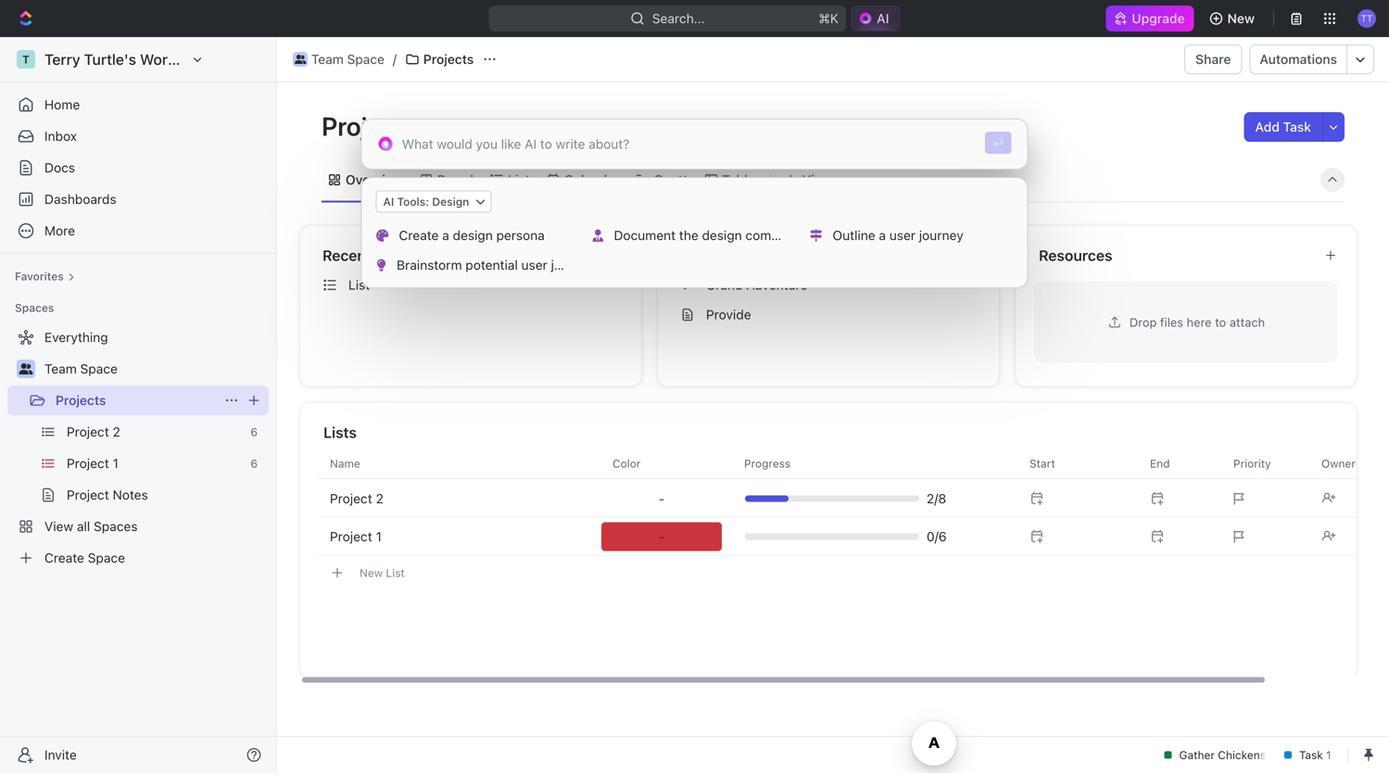 Task type: locate. For each thing, give the bounding box(es) containing it.
outline a user journey
[[833, 228, 964, 243]]

1
[[376, 529, 382, 544]]

a
[[442, 228, 449, 243], [879, 228, 886, 243]]

list link down create a design persona button
[[315, 270, 634, 300]]

start
[[1030, 457, 1055, 470]]

space right user group image
[[80, 361, 118, 376]]

docs
[[44, 160, 75, 175]]

0 vertical spatial team space
[[311, 51, 385, 67]]

team space inside tree
[[44, 361, 118, 376]]

project left "1" at the left bottom
[[330, 529, 372, 544]]

table link
[[719, 167, 755, 193]]

a inside the outline a user journey button
[[879, 228, 886, 243]]

board link
[[434, 167, 474, 193]]

new inside new list button
[[360, 566, 383, 579]]

favorites
[[15, 270, 64, 283]]

search...
[[652, 11, 705, 26]]

0 horizontal spatial team space link
[[44, 354, 265, 384]]

a right outline
[[879, 228, 886, 243]]

team space
[[311, 51, 385, 67], [44, 361, 118, 376]]

1 vertical spatial projects link
[[56, 386, 217, 415]]

list down project 1 link
[[386, 566, 405, 579]]

1 horizontal spatial team space link
[[288, 48, 389, 70]]

calendar
[[565, 172, 620, 187]]

ai tools: design
[[383, 195, 469, 208]]

overview
[[346, 172, 403, 187]]

color
[[613, 457, 641, 470]]

2 vertical spatial list
[[386, 566, 405, 579]]

team right user group image
[[44, 361, 77, 376]]

journey
[[919, 228, 964, 243]]

tree inside sidebar navigation
[[7, 323, 269, 573]]

design for a
[[453, 228, 493, 243]]

project left 2
[[330, 491, 372, 506]]

design up brainstorm potential user journeys button on the top of page
[[453, 228, 493, 243]]

tree containing team space
[[7, 323, 269, 573]]

What would you like AI to write about? text field
[[402, 134, 968, 154]]

0 horizontal spatial design
[[453, 228, 493, 243]]

1 horizontal spatial design
[[702, 228, 742, 243]]

0 horizontal spatial user
[[521, 257, 548, 272]]

list link up the persona
[[504, 167, 530, 193]]

outline
[[833, 228, 876, 243]]

grand
[[706, 277, 743, 292]]

projects inside tree
[[56, 393, 106, 408]]

1 horizontal spatial list
[[386, 566, 405, 579]]

0/6
[[927, 529, 947, 544]]

drop
[[1130, 315, 1157, 329]]

list down recent
[[349, 277, 370, 292]]

list up the persona
[[508, 172, 530, 187]]

user
[[890, 228, 916, 243], [521, 257, 548, 272]]

priority
[[1234, 457, 1271, 470]]

projects
[[423, 51, 474, 67], [322, 111, 424, 141], [56, 393, 106, 408]]

0 vertical spatial team space link
[[288, 48, 389, 70]]

tree
[[7, 323, 269, 573]]

0 vertical spatial list
[[508, 172, 530, 187]]

signs post image
[[810, 229, 822, 242]]

1 horizontal spatial projects link
[[400, 48, 479, 70]]

1 vertical spatial list
[[349, 277, 370, 292]]

0 vertical spatial user
[[890, 228, 916, 243]]

team space left /
[[311, 51, 385, 67]]

team space link
[[288, 48, 389, 70], [44, 354, 265, 384]]

/
[[393, 51, 397, 67]]

space
[[347, 51, 385, 67], [80, 361, 118, 376]]

team inside tree
[[44, 361, 77, 376]]

1 horizontal spatial a
[[879, 228, 886, 243]]

name button
[[319, 449, 602, 478]]

0 horizontal spatial team
[[44, 361, 77, 376]]

project 2 link
[[319, 481, 602, 517]]

add task
[[1256, 119, 1312, 134]]

sidebar navigation
[[0, 37, 277, 773]]

project
[[330, 491, 372, 506], [330, 529, 372, 544]]

1 project from the top
[[330, 491, 372, 506]]

0 horizontal spatial projects link
[[56, 386, 217, 415]]

design right the
[[702, 228, 742, 243]]

provide link
[[673, 300, 992, 330]]

team
[[311, 51, 344, 67], [44, 361, 77, 376]]

1 horizontal spatial team
[[311, 51, 344, 67]]

resources
[[1039, 247, 1113, 264]]

home
[[44, 97, 80, 112]]

progress
[[744, 457, 791, 470]]

user group image
[[19, 363, 33, 374]]

gantt link
[[650, 167, 688, 193]]

a right create
[[442, 228, 449, 243]]

0 horizontal spatial team space
[[44, 361, 118, 376]]

0 vertical spatial project
[[330, 491, 372, 506]]

user group image
[[295, 55, 306, 64]]

name
[[330, 457, 360, 470]]

user for a
[[890, 228, 916, 243]]

project 1
[[330, 529, 382, 544]]

1 vertical spatial user
[[521, 257, 548, 272]]

1 vertical spatial project
[[330, 529, 372, 544]]

new for new list
[[360, 566, 383, 579]]

0 vertical spatial projects
[[423, 51, 474, 67]]

0 horizontal spatial list
[[349, 277, 370, 292]]

persona
[[496, 228, 545, 243]]

1 vertical spatial team space link
[[44, 354, 265, 384]]

new down "1" at the left bottom
[[360, 566, 383, 579]]

tools:
[[397, 195, 429, 208]]

brainstorm potential user journeys button
[[369, 250, 602, 280]]

lists
[[324, 424, 357, 441]]

0 horizontal spatial space
[[80, 361, 118, 376]]

1 a from the left
[[442, 228, 449, 243]]

calendar link
[[561, 167, 620, 193]]

upgrade
[[1132, 11, 1185, 26]]

list link
[[504, 167, 530, 193], [315, 270, 634, 300]]

new inside button
[[1228, 11, 1255, 26]]

1 vertical spatial space
[[80, 361, 118, 376]]

1 design from the left
[[453, 228, 493, 243]]

user down the persona
[[521, 257, 548, 272]]

2 vertical spatial projects
[[56, 393, 106, 408]]

list
[[508, 172, 530, 187], [349, 277, 370, 292], [386, 566, 405, 579]]

potential
[[466, 257, 518, 272]]

2 a from the left
[[879, 228, 886, 243]]

user tie image
[[593, 229, 604, 242]]

1 vertical spatial projects
[[322, 111, 424, 141]]

progress button
[[733, 449, 1008, 478]]

0 vertical spatial list link
[[504, 167, 530, 193]]

home link
[[7, 90, 269, 120]]

projects link
[[400, 48, 479, 70], [56, 386, 217, 415]]

2 project from the top
[[330, 529, 372, 544]]

add task button
[[1244, 112, 1323, 142]]

spaces
[[15, 301, 54, 314]]

provide
[[706, 307, 751, 322]]

1 horizontal spatial new
[[1228, 11, 1255, 26]]

user left journey
[[890, 228, 916, 243]]

0 horizontal spatial new
[[360, 566, 383, 579]]

1 horizontal spatial user
[[890, 228, 916, 243]]

2 design from the left
[[702, 228, 742, 243]]

lists button
[[323, 421, 1336, 444]]

color button
[[602, 449, 722, 478]]

owner
[[1322, 457, 1356, 470]]

0 vertical spatial new
[[1228, 11, 1255, 26]]

0 horizontal spatial a
[[442, 228, 449, 243]]

new up share
[[1228, 11, 1255, 26]]

1 vertical spatial team
[[44, 361, 77, 376]]

team right user group icon
[[311, 51, 344, 67]]

a inside create a design persona button
[[442, 228, 449, 243]]

1 vertical spatial team space
[[44, 361, 118, 376]]

0 vertical spatial space
[[347, 51, 385, 67]]

space left /
[[347, 51, 385, 67]]

recent
[[323, 247, 372, 264]]

team space right user group image
[[44, 361, 118, 376]]

1 vertical spatial new
[[360, 566, 383, 579]]

inbox link
[[7, 121, 269, 151]]



Task type: describe. For each thing, give the bounding box(es) containing it.
favorites button
[[7, 265, 82, 287]]

lightbulb image
[[377, 259, 386, 271]]

new list
[[360, 566, 405, 579]]

project for project 2
[[330, 491, 372, 506]]

add
[[1256, 119, 1280, 134]]

docs link
[[7, 153, 269, 183]]

create
[[399, 228, 439, 243]]

invite
[[44, 747, 77, 762]]

create a design persona
[[399, 228, 545, 243]]

a for create
[[442, 228, 449, 243]]

end
[[1150, 457, 1170, 470]]

owner button
[[1311, 449, 1389, 478]]

priority button
[[1223, 449, 1311, 478]]

dashboards
[[44, 191, 116, 207]]

⌘k
[[819, 11, 839, 26]]

user for potential
[[521, 257, 548, 272]]

brainstorm potential user journeys
[[397, 257, 602, 272]]

gantt
[[654, 172, 688, 187]]

ai tools: design button
[[376, 190, 492, 213]]

brainstorm
[[397, 257, 462, 272]]

share button
[[1185, 44, 1242, 74]]

⏎ button
[[985, 132, 1012, 154]]

board
[[437, 172, 474, 187]]

palette image
[[376, 229, 389, 242]]

🥊
[[682, 278, 694, 292]]

new for new
[[1228, 11, 1255, 26]]

grand adventure
[[706, 277, 808, 292]]

end button
[[1139, 449, 1223, 478]]

share
[[1196, 51, 1231, 67]]

overview link
[[342, 167, 403, 193]]

design for the
[[702, 228, 742, 243]]

ai
[[383, 195, 394, 208]]

component
[[746, 228, 814, 243]]

project 1 link
[[319, 519, 602, 555]]

dashboards link
[[7, 184, 269, 214]]

start button
[[1019, 449, 1139, 478]]

upgrade link
[[1106, 6, 1194, 32]]

space inside tree
[[80, 361, 118, 376]]

files
[[1160, 315, 1184, 329]]

2
[[376, 491, 384, 506]]

automations
[[1260, 51, 1338, 67]]

1 vertical spatial list link
[[315, 270, 634, 300]]

design
[[432, 195, 469, 208]]

document
[[614, 228, 676, 243]]

new button
[[1202, 4, 1266, 33]]

document the design component button
[[586, 221, 814, 250]]

table
[[722, 172, 755, 187]]

the
[[679, 228, 699, 243]]

0 vertical spatial projects link
[[400, 48, 479, 70]]

outline a user journey button
[[803, 221, 1016, 250]]

create a design persona button
[[369, 221, 583, 250]]

to
[[1215, 315, 1227, 329]]

inbox
[[44, 128, 77, 144]]

ai tools: design button
[[376, 190, 492, 213]]

project for project 1
[[330, 529, 372, 544]]

task
[[1283, 119, 1312, 134]]

0 vertical spatial team
[[311, 51, 344, 67]]

attach
[[1230, 315, 1265, 329]]

here
[[1187, 315, 1212, 329]]

document the design component
[[614, 228, 814, 243]]

2 horizontal spatial list
[[508, 172, 530, 187]]

adventure
[[746, 277, 808, 292]]

drop files here to attach
[[1130, 315, 1265, 329]]

a for outline
[[879, 228, 886, 243]]

new list button
[[319, 557, 1389, 589]]

team space link inside tree
[[44, 354, 265, 384]]

automations button
[[1251, 45, 1347, 73]]

1 horizontal spatial team space
[[311, 51, 385, 67]]

resources button
[[1038, 244, 1310, 266]]

journeys
[[551, 257, 602, 272]]

1 horizontal spatial space
[[347, 51, 385, 67]]

⏎
[[993, 136, 1004, 149]]

project 2
[[330, 491, 384, 506]]

list inside button
[[386, 566, 405, 579]]



Task type: vqa. For each thing, say whether or not it's contained in the screenshot.
the clickup api
no



